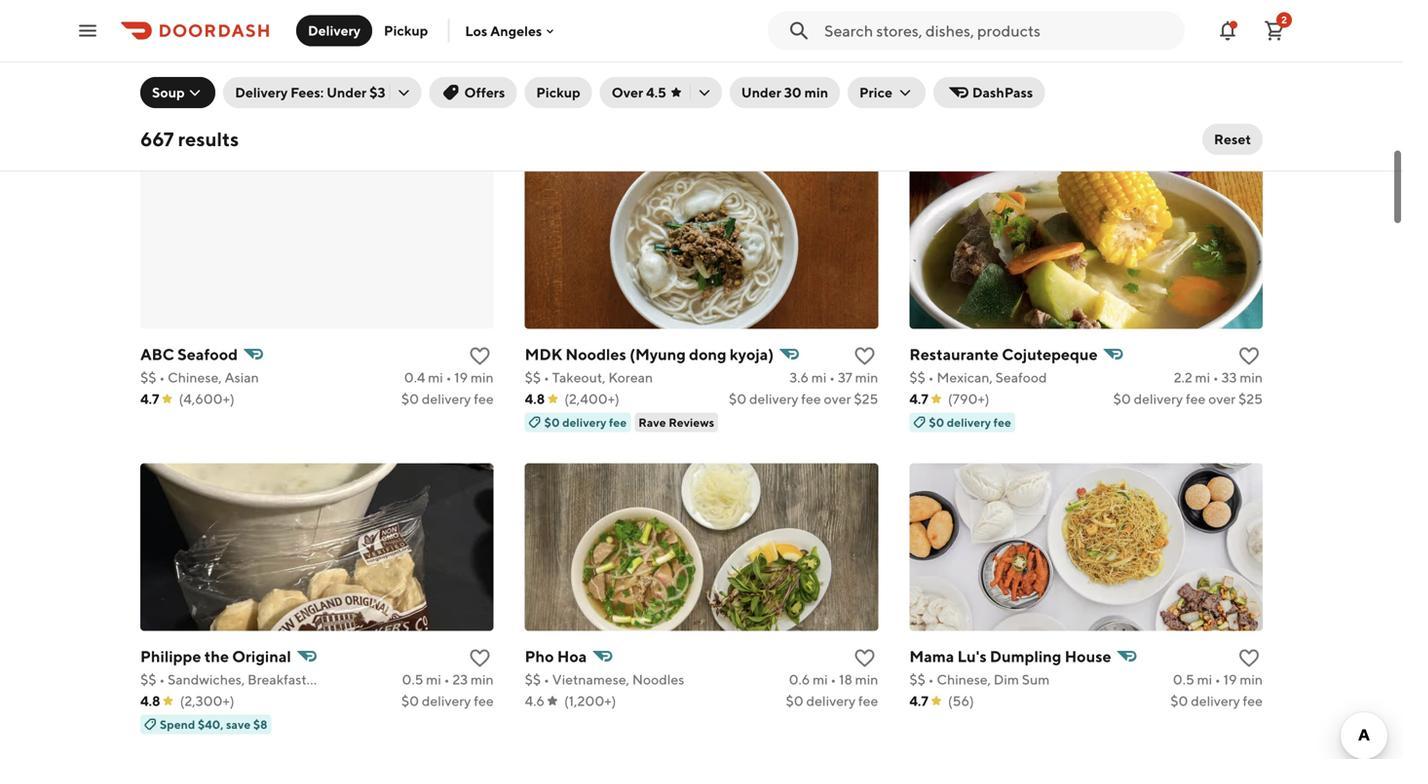 Task type: locate. For each thing, give the bounding box(es) containing it.
0 vertical spatial 19
[[454, 369, 468, 386]]

0 vertical spatial 4.8
[[525, 391, 545, 407]]

$​0 delivery fee for abc seafood
[[401, 391, 494, 407]]

fee for jook hyang
[[1243, 108, 1263, 124]]

delivery down 0.6 mi • 18 min
[[806, 693, 856, 709]]

delivery down 0.5 mi • 19 min
[[1191, 693, 1240, 709]]

$$ down hodori
[[525, 85, 541, 101]]

fee for mama lu's dumpling house
[[1243, 693, 1263, 709]]

breakfast
[[248, 672, 307, 688]]

4.6 down hodori
[[525, 106, 545, 122]]

(520+)
[[179, 108, 221, 124]]

4.6 for $$ • vietnamese, noodles
[[525, 693, 545, 709]]

2 over from the left
[[1208, 391, 1236, 407]]

reset button
[[1202, 124, 1263, 155]]

1 $​0 delivery fee over $25 from the left
[[729, 391, 878, 407]]

(790+)
[[948, 391, 990, 407]]

1 $0 from the left
[[544, 416, 560, 429]]

0 vertical spatial click to add this store to your saved list image
[[468, 62, 492, 85]]

$$ for kreation organic juicery
[[140, 87, 156, 103]]

mi for philippe the original
[[426, 672, 441, 688]]

2 $​0 delivery fee over $25 from the left
[[1113, 391, 1263, 407]]

0 vertical spatial pickup
[[384, 22, 428, 38]]

0 horizontal spatial pickup
[[384, 22, 428, 38]]

2 0.5 from the left
[[1173, 672, 1194, 688]]

mi
[[811, 85, 826, 101], [426, 87, 441, 103], [428, 369, 443, 386], [812, 369, 827, 386], [1195, 369, 1210, 386], [426, 672, 441, 688], [813, 672, 828, 688], [1197, 672, 1212, 688]]

$​0 delivery fee over $25 for mdk noodles (myung dong kyoja)
[[729, 391, 878, 407]]

soup down hyang
[[987, 87, 1019, 103]]

1 vertical spatial 33
[[1222, 369, 1237, 386]]

$$ down philippe
[[140, 672, 156, 688]]

noodles
[[603, 85, 655, 101], [566, 345, 626, 364], [632, 672, 684, 688]]

1 vertical spatial delivery
[[235, 84, 288, 100]]

click to add this store to your saved list image up 2.2 mi • 33 min
[[1238, 345, 1261, 368]]

delivery for delivery
[[308, 22, 361, 38]]

$​0 delivery fee over $25 down 3.6 at right
[[729, 391, 878, 407]]

pickup down hodori
[[536, 84, 580, 100]]

$$ for mama lu's dumpling house
[[909, 672, 926, 688]]

delivery for philippe the original
[[422, 693, 471, 709]]

1 horizontal spatial delivery
[[308, 22, 361, 38]]

over for mdk noodles (myung dong kyoja)
[[824, 391, 851, 407]]

house
[[1065, 647, 1111, 666]]

1 vertical spatial click to add this store to your saved list image
[[1238, 345, 1261, 368]]

reset
[[1214, 131, 1251, 147]]

pickup button left over
[[525, 77, 592, 108]]

$$ down 'kreation'
[[140, 87, 156, 103]]

0 horizontal spatial under
[[327, 84, 367, 100]]

1 over from the left
[[824, 391, 851, 407]]

noodles for vietnamese,
[[632, 672, 684, 688]]

4.7 for mama lu's dumpling house
[[909, 693, 928, 709]]

1 vertical spatial seafood
[[995, 369, 1047, 386]]

kreation organic juicery
[[140, 63, 321, 81]]

22
[[453, 87, 468, 103]]

$​0 delivery fee for pho hoa
[[786, 693, 878, 709]]

fee up reset
[[1243, 108, 1263, 124]]

$0 delivery fee
[[544, 416, 627, 429], [929, 416, 1011, 429]]

seafood down 'restaurante cojutepeque'
[[995, 369, 1047, 386]]

0 vertical spatial seafood
[[177, 345, 238, 364]]

chinese, for lu's
[[937, 672, 991, 688]]

fee down 0.6 mi • 18 min
[[858, 693, 878, 709]]

soup down 'kreation'
[[152, 84, 185, 100]]

$0 delivery fee down (2,400+)
[[544, 416, 627, 429]]

1 4.6 from the top
[[525, 106, 545, 122]]

4.7 left (56) on the bottom right of page
[[909, 693, 928, 709]]

korean, for soup
[[937, 87, 985, 103]]

$​0 delivery fee
[[401, 391, 494, 407], [401, 693, 494, 709], [786, 693, 878, 709], [1170, 693, 1263, 709]]

delivery for pho hoa
[[806, 693, 856, 709]]

brunch
[[321, 672, 366, 688]]

pickup button up 0.7 at the left
[[372, 15, 440, 46]]

0.7 mi • 22 min
[[403, 87, 494, 103]]

0 vertical spatial delivery
[[308, 22, 361, 38]]

$0 down mexican,
[[929, 416, 944, 429]]

2
[[1281, 14, 1287, 25]]

$4.99 delivery fee
[[767, 106, 878, 122]]

0 horizontal spatial soup
[[152, 84, 185, 100]]

fee down offers
[[474, 108, 494, 124]]

los angeles button
[[465, 23, 558, 39]]

(1,200+) for pho hoa
[[564, 693, 616, 709]]

$​0 delivery fee down 0.5 mi • 23 min
[[401, 693, 494, 709]]

0 horizontal spatial 19
[[454, 369, 468, 386]]

sandwiches,
[[168, 672, 245, 688]]

0 vertical spatial (1,200+)
[[948, 108, 1000, 124]]

delivery down 0.7 mi • 22 min
[[422, 108, 471, 124]]

0 vertical spatial pickup button
[[372, 15, 440, 46]]

4.8 for philippe the original
[[140, 693, 160, 709]]

korean, down "jook hyang" on the right of page
[[937, 87, 985, 103]]

4.6 down pho
[[525, 693, 545, 709]]

1 horizontal spatial $25
[[1238, 391, 1263, 407]]

under 30 min button
[[730, 77, 840, 108]]

fee down 2.2
[[1186, 391, 1206, 407]]

1 horizontal spatial $0
[[929, 416, 944, 429]]

asian
[[225, 369, 259, 386]]

$0 delivery fee down (790+)
[[929, 416, 1011, 429]]

fees:
[[290, 84, 324, 100]]

delivery up reset
[[1191, 108, 1240, 124]]

results
[[178, 128, 239, 151]]

1 horizontal spatial soup
[[987, 87, 1019, 103]]

click to add this store to your saved list image
[[853, 62, 876, 85], [468, 345, 492, 368], [853, 345, 876, 368], [468, 647, 492, 670], [853, 647, 876, 670], [1238, 647, 1261, 670]]

under
[[327, 84, 367, 100], [741, 84, 781, 100]]

over for restaurante cojutepeque
[[1208, 391, 1236, 407]]

1 horizontal spatial 33
[[1222, 369, 1237, 386]]

spend $40, save $8
[[160, 718, 268, 731]]

delivery up juicery
[[308, 22, 361, 38]]

0 horizontal spatial (1,200+)
[[564, 693, 616, 709]]

0 horizontal spatial over
[[824, 391, 851, 407]]

& right "bars"
[[288, 87, 296, 103]]

1 horizontal spatial (1,200+)
[[948, 108, 1000, 124]]

notification bell image
[[1216, 19, 1239, 42]]

0 horizontal spatial 33
[[837, 85, 853, 101]]

1 $0 delivery fee from the left
[[544, 416, 627, 429]]

$$ down the jook
[[909, 87, 926, 103]]

delivery down 2.8 mi • 33 min
[[806, 106, 856, 122]]

kyoja)
[[730, 345, 774, 364]]

(1,200+) down $$ • korean, soup
[[948, 108, 1000, 124]]

chinese, down abc seafood
[[168, 369, 222, 386]]

click to add this store to your saved list image up 0.5 mi • 23 min
[[468, 647, 492, 670]]

1 horizontal spatial &
[[309, 672, 318, 688]]

$$ • vietnamese, noodles
[[525, 672, 684, 688]]

fee down 0.4 mi • 19 min
[[474, 391, 494, 407]]

$​0 for philippe the original
[[401, 693, 419, 709]]

$$ for philippe the original
[[140, 672, 156, 688]]

1 horizontal spatial $0 delivery fee
[[929, 416, 1011, 429]]

offers
[[464, 84, 505, 100]]

fee for kreation organic juicery
[[474, 108, 494, 124]]

$$ down "mama"
[[909, 672, 926, 688]]

2 under from the left
[[741, 84, 781, 100]]

0.6 mi • 18 min
[[789, 672, 878, 688]]

4.5
[[646, 84, 666, 100]]

delivery for kreation organic juicery
[[422, 108, 471, 124]]

0 horizontal spatial chinese,
[[168, 369, 222, 386]]

0.6
[[789, 672, 810, 688]]

$​0
[[401, 391, 419, 407], [729, 391, 747, 407], [1113, 391, 1131, 407], [401, 693, 419, 709], [786, 693, 804, 709], [1170, 693, 1188, 709]]

0 vertical spatial chinese,
[[168, 369, 222, 386]]

click to add this store to your saved list image up 0.5 mi • 19 min
[[1238, 647, 1261, 670]]

mi for kreation organic juicery
[[426, 87, 441, 103]]

1 horizontal spatial under
[[741, 84, 781, 100]]

1 horizontal spatial pickup button
[[525, 77, 592, 108]]

1 vertical spatial noodles
[[566, 345, 626, 364]]

$$ down pho
[[525, 672, 541, 688]]

korean
[[608, 369, 653, 386]]

33 for 2.2 mi • 33 min
[[1222, 369, 1237, 386]]

4.8 down mdk
[[525, 391, 545, 407]]

2 4.6 from the top
[[525, 693, 545, 709]]

delivery down organic
[[235, 84, 288, 100]]

delivery down 0.4 mi • 19 min
[[422, 391, 471, 407]]

$​0 for abc seafood
[[401, 391, 419, 407]]

1 vertical spatial chinese,
[[937, 672, 991, 688]]

0.5 mi • 19 min
[[1173, 672, 1263, 688]]

over down 2.2 mi • 33 min
[[1208, 391, 1236, 407]]

1 horizontal spatial click to add this store to your saved list image
[[1238, 345, 1261, 368]]

min for mama lu's dumpling house
[[1240, 672, 1263, 688]]

$3.99
[[383, 108, 419, 124]]

angeles
[[490, 23, 542, 39]]

rave reviews
[[639, 416, 714, 429]]

lu's
[[957, 647, 987, 666]]

1 vertical spatial 4.8
[[140, 693, 160, 709]]

33 up $4.99 delivery fee
[[837, 85, 853, 101]]

hodori
[[525, 62, 575, 80]]

(4,600+)
[[179, 391, 235, 407]]

philippe the original
[[140, 647, 291, 666]]

3.6
[[790, 369, 809, 386]]

0 horizontal spatial 4.8
[[140, 693, 160, 709]]

$$
[[525, 85, 541, 101], [140, 87, 156, 103], [909, 87, 926, 103], [140, 369, 156, 386], [525, 369, 541, 386], [909, 369, 926, 386], [140, 672, 156, 688], [525, 672, 541, 688], [909, 672, 926, 688]]

0 horizontal spatial delivery
[[235, 84, 288, 100]]

under left $3
[[327, 84, 367, 100]]

soup
[[152, 84, 185, 100], [987, 87, 1019, 103]]

delivery down 2.2
[[1134, 391, 1183, 407]]

0 horizontal spatial $​0 delivery fee over $25
[[729, 391, 878, 407]]

min inside button
[[804, 84, 828, 100]]

click to add this store to your saved list image up 0.4 mi • 19 min
[[468, 345, 492, 368]]

click to add this store to your saved list image for mdk noodles (myung dong kyoja)
[[853, 345, 876, 368]]

min for pho hoa
[[855, 672, 878, 688]]

mama
[[909, 647, 954, 666]]

0 horizontal spatial seafood
[[177, 345, 238, 364]]

$​0 delivery fee down 0.4 mi • 19 min
[[401, 391, 494, 407]]

$$ down mdk
[[525, 369, 541, 386]]

min for restaurante cojutepeque
[[1240, 369, 1263, 386]]

delivery down (790+)
[[947, 416, 991, 429]]

click to add this store to your saved list image up 0.6 mi • 18 min
[[853, 647, 876, 670]]

$$ down abc on the top of page
[[140, 369, 156, 386]]

korean, up (630+)
[[552, 85, 600, 101]]

chinese, up (56) on the bottom right of page
[[937, 672, 991, 688]]

& left brunch
[[309, 672, 318, 688]]

0 vertical spatial 33
[[837, 85, 853, 101]]

2 vertical spatial noodles
[[632, 672, 684, 688]]

delivery down 3.6 at right
[[749, 391, 799, 407]]

2 $25 from the left
[[1238, 391, 1263, 407]]

click to add this store to your saved list image
[[468, 62, 492, 85], [1238, 345, 1261, 368]]

click to add this store to your saved list image for abc seafood
[[468, 345, 492, 368]]

over down 3.6 mi • 37 min
[[824, 391, 851, 407]]

click to add this store to your saved list image up 0.7 mi • 22 min
[[468, 62, 492, 85]]

dashpass button
[[933, 77, 1045, 108]]

delivery down 0.5 mi • 23 min
[[422, 693, 471, 709]]

delivery for restaurante cojutepeque
[[1134, 391, 1183, 407]]

4.6 for $$ • korean, noodles
[[525, 106, 545, 122]]

philippe
[[140, 647, 201, 666]]

$25 down 2.2 mi • 33 min
[[1238, 391, 1263, 407]]

fee for mdk noodles (myung dong kyoja)
[[801, 391, 821, 407]]

click to add this store to your saved list image for kreation organic juicery
[[468, 62, 492, 85]]

delivery
[[308, 22, 361, 38], [235, 84, 288, 100]]

click to add this store to your saved list image for philippe the original
[[468, 647, 492, 670]]

click to add this store to your saved list image up 3.6 mi • 37 min
[[853, 345, 876, 368]]

0 horizontal spatial click to add this store to your saved list image
[[468, 62, 492, 85]]

$$ • korean, soup
[[909, 87, 1019, 103]]

price
[[859, 84, 893, 100]]

1 horizontal spatial 0.5
[[1173, 672, 1194, 688]]

$​0 delivery fee down 0.5 mi • 19 min
[[1170, 693, 1263, 709]]

click to add this store to your saved list image for restaurante cojutepeque
[[1238, 345, 1261, 368]]

1 horizontal spatial $​0 delivery fee over $25
[[1113, 391, 1263, 407]]

4.7 for restaurante cojutepeque
[[909, 391, 928, 407]]

mama lu's dumpling house
[[909, 647, 1111, 666]]

seafood up $$ • chinese, asian
[[177, 345, 238, 364]]

19 for mama lu's dumpling house
[[1223, 672, 1237, 688]]

0.5 for mama lu's dumpling house
[[1173, 672, 1194, 688]]

1 horizontal spatial 4.8
[[525, 391, 545, 407]]

dashpass
[[972, 84, 1033, 100]]

1 horizontal spatial pickup
[[536, 84, 580, 100]]

0 horizontal spatial pickup button
[[372, 15, 440, 46]]

1 horizontal spatial chinese,
[[937, 672, 991, 688]]

(myung
[[630, 345, 686, 364]]

$​0 delivery fee down 0.6 mi • 18 min
[[786, 693, 878, 709]]

4.7 left (790+)
[[909, 391, 928, 407]]

2 $0 from the left
[[929, 416, 944, 429]]

1 horizontal spatial 19
[[1223, 672, 1237, 688]]

1 $25 from the left
[[854, 391, 878, 407]]

0 vertical spatial 4.6
[[525, 106, 545, 122]]

0 vertical spatial noodles
[[603, 85, 655, 101]]

0 horizontal spatial &
[[288, 87, 296, 103]]

mexican,
[[937, 369, 993, 386]]

0 horizontal spatial $0 delivery fee
[[544, 416, 627, 429]]

0 horizontal spatial $25
[[854, 391, 878, 407]]

$$ down restaurante
[[909, 369, 926, 386]]

19 for abc seafood
[[454, 369, 468, 386]]

fee down 0.5 mi • 19 min
[[1243, 693, 1263, 709]]

0 horizontal spatial 0.5
[[402, 672, 423, 688]]

pickup up 0.7 at the left
[[384, 22, 428, 38]]

restaurante
[[909, 345, 999, 364]]

4.7 down abc on the top of page
[[140, 391, 159, 407]]

fee down 0.5 mi • 23 min
[[474, 693, 494, 709]]

4.6
[[525, 106, 545, 122], [525, 693, 545, 709]]

restaurante cojutepeque
[[909, 345, 1098, 364]]

delivery inside "button"
[[308, 22, 361, 38]]

$$ for abc seafood
[[140, 369, 156, 386]]

1 horizontal spatial korean,
[[937, 87, 985, 103]]

19
[[454, 369, 468, 386], [1223, 672, 1237, 688]]

over
[[824, 391, 851, 407], [1208, 391, 1236, 407]]

fee down 3.6 at right
[[801, 391, 821, 407]]

open menu image
[[76, 19, 99, 42]]

$​0 delivery fee over $25 down 2.2
[[1113, 391, 1263, 407]]

seafood
[[177, 345, 238, 364], [995, 369, 1047, 386]]

1 vertical spatial (1,200+)
[[564, 693, 616, 709]]

under left 30
[[741, 84, 781, 100]]

33 right 2.2
[[1222, 369, 1237, 386]]

$25 down 3.6 mi • 37 min
[[854, 391, 878, 407]]

1 vertical spatial 19
[[1223, 672, 1237, 688]]

0 horizontal spatial korean,
[[552, 85, 600, 101]]

pickup button
[[372, 15, 440, 46], [525, 77, 592, 108]]

0 horizontal spatial $0
[[544, 416, 560, 429]]

1 vertical spatial 4.6
[[525, 693, 545, 709]]

save
[[226, 718, 251, 731]]

$$ for mdk noodles (myung dong kyoja)
[[525, 369, 541, 386]]

4.7
[[140, 108, 159, 124], [909, 108, 928, 124], [140, 391, 159, 407], [909, 391, 928, 407], [909, 693, 928, 709]]

1 horizontal spatial over
[[1208, 391, 1236, 407]]

$0 down takeout,
[[544, 416, 560, 429]]

(1,200+) down the vietnamese,
[[564, 693, 616, 709]]

korean, for noodles
[[552, 85, 600, 101]]

1 0.5 from the left
[[402, 672, 423, 688]]

$$ • korean, noodles
[[525, 85, 655, 101]]

4.8 up the spend
[[140, 693, 160, 709]]

0 vertical spatial &
[[288, 87, 296, 103]]



Task type: vqa. For each thing, say whether or not it's contained in the screenshot.
Drinks within the 'Soft Drinks Wingstop is proud to pour a variety of Coca-Cola and Dr. Pepper beverages.'
no



Task type: describe. For each thing, give the bounding box(es) containing it.
spend
[[160, 718, 195, 731]]

18
[[839, 672, 853, 688]]

33 for 2.8 mi • 33 min
[[837, 85, 853, 101]]

kreation
[[140, 63, 203, 81]]

hoa
[[557, 647, 587, 666]]

(2,300+)
[[180, 693, 234, 709]]

$$ • sandwiches, breakfast & brunch
[[140, 672, 366, 688]]

smoothies
[[299, 87, 365, 103]]

fee for abc seafood
[[474, 391, 494, 407]]

$2.99
[[1153, 108, 1188, 124]]

healthy,
[[168, 87, 219, 103]]

soup inside button
[[152, 84, 185, 100]]

click to add this store to your saved list image for pho hoa
[[853, 647, 876, 670]]

mi for abc seafood
[[428, 369, 443, 386]]

mi for mdk noodles (myung dong kyoja)
[[812, 369, 827, 386]]

$$ • healthy, juice bars & smoothies
[[140, 87, 365, 103]]

mdk
[[525, 345, 562, 364]]

2 button
[[1255, 11, 1294, 50]]

(630+)
[[564, 106, 606, 122]]

over 4.5
[[612, 84, 666, 100]]

2.2
[[1174, 369, 1192, 386]]

under 30 min
[[741, 84, 828, 100]]

noodles for korean,
[[603, 85, 655, 101]]

$$ for restaurante cojutepeque
[[909, 369, 926, 386]]

juice
[[222, 87, 255, 103]]

min for abc seafood
[[471, 369, 494, 386]]

$2.99 delivery fee
[[1153, 108, 1263, 124]]

abc
[[140, 345, 174, 364]]

mi for mama lu's dumpling house
[[1197, 672, 1212, 688]]

takeout,
[[552, 369, 606, 386]]

$​0 for pho hoa
[[786, 693, 804, 709]]

$$ • chinese, dim sum
[[909, 672, 1050, 688]]

2.8
[[789, 85, 808, 101]]

over
[[612, 84, 643, 100]]

chinese, for seafood
[[168, 369, 222, 386]]

2.2 mi • 33 min
[[1174, 369, 1263, 386]]

cojutepeque
[[1002, 345, 1098, 364]]

0.5 for philippe the original
[[402, 672, 423, 688]]

2 $0 delivery fee from the left
[[929, 416, 1011, 429]]

$​0 delivery fee over $25 for restaurante cojutepeque
[[1113, 391, 1263, 407]]

$25 for mdk noodles (myung dong kyoja)
[[854, 391, 878, 407]]

0.4 mi • 19 min
[[404, 369, 494, 386]]

abc seafood
[[140, 345, 238, 364]]

37
[[838, 369, 853, 386]]

dong
[[689, 345, 727, 364]]

delivery down (2,400+)
[[562, 416, 607, 429]]

original
[[232, 647, 291, 666]]

hyang
[[948, 63, 995, 81]]

fee for philippe the original
[[474, 693, 494, 709]]

jook hyang
[[909, 63, 995, 81]]

fee down price
[[858, 106, 878, 122]]

4.7 up 667
[[140, 108, 159, 124]]

pho
[[525, 647, 554, 666]]

fee left rave
[[609, 416, 627, 429]]

$​0 delivery fee for philippe the original
[[401, 693, 494, 709]]

$8
[[253, 718, 268, 731]]

delivery for jook hyang
[[1191, 108, 1240, 124]]

$25 for restaurante cojutepeque
[[1238, 391, 1263, 407]]

dim
[[994, 672, 1019, 688]]

min for kreation organic juicery
[[471, 87, 494, 103]]

(56)
[[948, 693, 974, 709]]

$4.99
[[767, 106, 804, 122]]

1 vertical spatial pickup button
[[525, 77, 592, 108]]

4.7 down price button
[[909, 108, 928, 124]]

2.8 mi • 33 min
[[789, 85, 878, 101]]

$​0 for restaurante cojutepeque
[[1113, 391, 1131, 407]]

delivery for abc seafood
[[422, 391, 471, 407]]

delivery for mdk noodles (myung dong kyoja)
[[749, 391, 799, 407]]

1 horizontal spatial seafood
[[995, 369, 1047, 386]]

0.7
[[403, 87, 423, 103]]

delivery for mama lu's dumpling house
[[1191, 693, 1240, 709]]

min for mdk noodles (myung dong kyoja)
[[855, 369, 878, 386]]

sum
[[1022, 672, 1050, 688]]

23
[[452, 672, 468, 688]]

under inside button
[[741, 84, 781, 100]]

667 results
[[140, 128, 239, 151]]

$$ • mexican, seafood
[[909, 369, 1047, 386]]

price button
[[848, 77, 926, 108]]

click to add this store to your saved list image for mama lu's dumpling house
[[1238, 647, 1261, 670]]

(1,200+) for jook hyang
[[948, 108, 1000, 124]]

$3
[[369, 84, 385, 100]]

los
[[465, 23, 488, 39]]

$​0 for mama lu's dumpling house
[[1170, 693, 1188, 709]]

delivery button
[[296, 15, 372, 46]]

1 vertical spatial &
[[309, 672, 318, 688]]

jook
[[909, 63, 944, 81]]

dumpling
[[990, 647, 1062, 666]]

4.7 for abc seafood
[[140, 391, 159, 407]]

$​0 delivery fee for mama lu's dumpling house
[[1170, 693, 1263, 709]]

$40,
[[198, 718, 224, 731]]

1 under from the left
[[327, 84, 367, 100]]

click to add this store to your saved list image up $4.99 delivery fee
[[853, 62, 876, 85]]

fee for pho hoa
[[858, 693, 878, 709]]

1 vertical spatial pickup
[[536, 84, 580, 100]]

soup button
[[140, 77, 216, 108]]

offers button
[[429, 77, 517, 108]]

$3.99 delivery fee
[[383, 108, 494, 124]]

$​0 for mdk noodles (myung dong kyoja)
[[729, 391, 747, 407]]

fee for restaurante cojutepeque
[[1186, 391, 1206, 407]]

bars
[[258, 87, 285, 103]]

0.5 mi • 23 min
[[402, 672, 494, 688]]

los angeles
[[465, 23, 542, 39]]

0.4
[[404, 369, 425, 386]]

over 4.5 button
[[600, 77, 722, 108]]

the
[[204, 647, 229, 666]]

juicery
[[268, 63, 321, 81]]

delivery fees: under $3
[[235, 84, 385, 100]]

mi for restaurante cojutepeque
[[1195, 369, 1210, 386]]

$$ for pho hoa
[[525, 672, 541, 688]]

mi for pho hoa
[[813, 672, 828, 688]]

pho hoa
[[525, 647, 587, 666]]

Store search: begin typing to search for stores available on DoorDash text field
[[824, 20, 1173, 41]]

fee down $$ • mexican, seafood
[[994, 416, 1011, 429]]

1 items, open order cart image
[[1263, 19, 1286, 42]]

delivery for delivery fees: under $3
[[235, 84, 288, 100]]

4.8 for mdk noodles (myung dong kyoja)
[[525, 391, 545, 407]]

organic
[[207, 63, 265, 81]]

3.6 mi • 37 min
[[790, 369, 878, 386]]

min for philippe the original
[[471, 672, 494, 688]]

$$ • chinese, asian
[[140, 369, 259, 386]]



